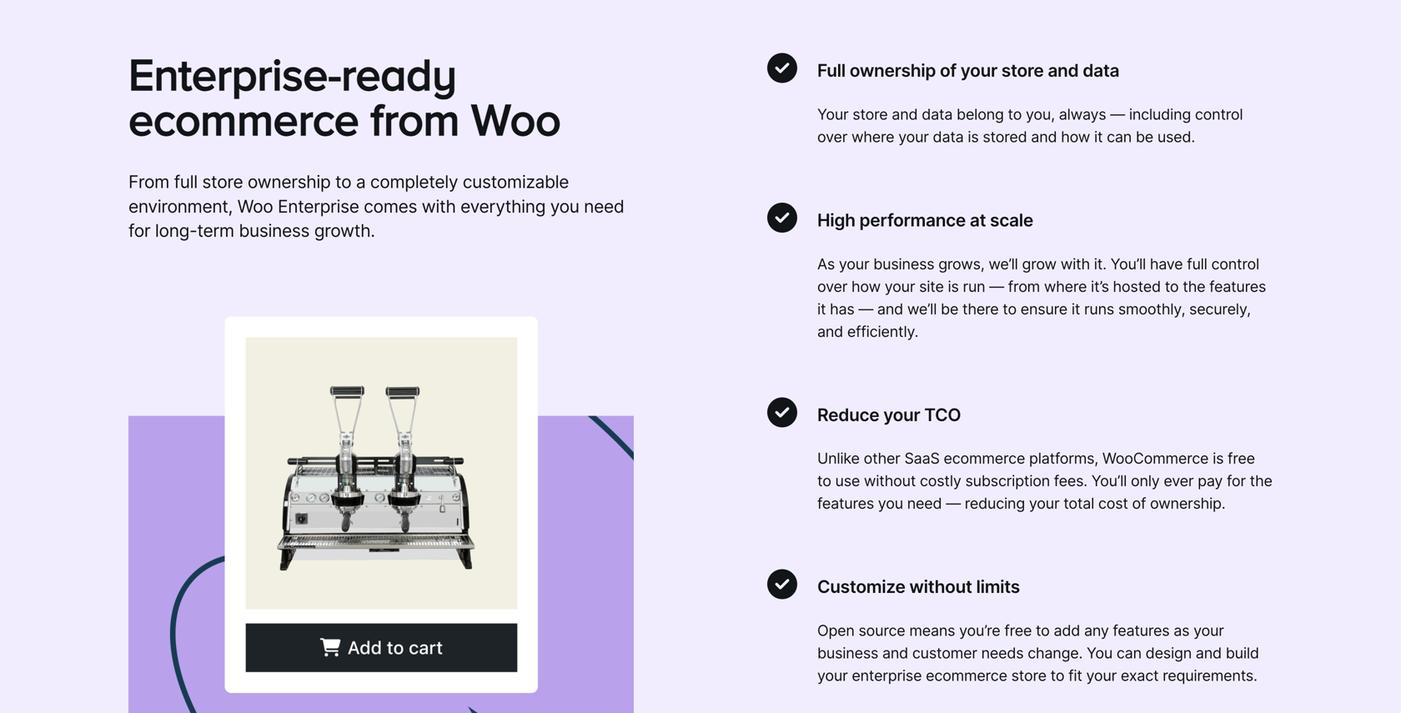 Task type: vqa. For each thing, say whether or not it's contained in the screenshot.
Shipment Tracking link
no



Task type: describe. For each thing, give the bounding box(es) containing it.
it inside your store and data belong to you, always — including control over where your data is stored and how it can be used.
[[1094, 128, 1103, 146]]

add
[[1054, 622, 1080, 640]]

costly
[[920, 472, 962, 490]]

your right "as"
[[1194, 622, 1224, 640]]

need inside from full store ownership to a completely customizable environment, woo enterprise comes with everything you need for long-term business growth.
[[584, 195, 624, 217]]

is inside your store and data belong to you, always — including control over where your data is stored and how it can be used.
[[968, 128, 979, 146]]

need inside unlike other saas ecommerce platforms, woocommerce is free to use without costly subscription fees. you'll only ever pay for the features you need — reducing your total cost of ownership.
[[907, 494, 942, 513]]

high
[[817, 209, 856, 231]]

tco
[[924, 404, 961, 425]]

your store and data belong to you, always — including control over where your data is stored and how it can be used.
[[817, 105, 1243, 146]]

enterprise
[[278, 195, 359, 217]]

with inside from full store ownership to a completely customizable environment, woo enterprise comes with everything you need for long-term business growth.
[[422, 195, 456, 217]]

have
[[1150, 255, 1183, 273]]

customer
[[912, 644, 977, 662]]

it.
[[1094, 255, 1107, 273]]

and up requirements. on the right of page
[[1196, 644, 1222, 662]]

without inside unlike other saas ecommerce platforms, woocommerce is free to use without costly subscription fees. you'll only ever pay for the features you need — reducing your total cost of ownership.
[[864, 472, 916, 490]]

everything
[[461, 195, 546, 217]]

to left 'fit'
[[1051, 667, 1065, 685]]

store inside your store and data belong to you, always — including control over where your data is stored and how it can be used.
[[853, 105, 888, 123]]

— right run
[[990, 277, 1004, 296]]

for for enterprise-ready ecommerce from woo
[[128, 220, 150, 241]]

you'll inside as your business grows, we'll grow with it. you'll have full control over how your site is run — from where it's hosted to the features it has — and we'll be there to ensure it runs smoothly, securely, and efficiently.
[[1111, 255, 1146, 273]]

has
[[830, 300, 855, 318]]

reducing
[[965, 494, 1025, 513]]

completely
[[370, 171, 458, 192]]

where inside as your business grows, we'll grow with it. you'll have full control over how your site is run — from where it's hosted to the features it has — and we'll be there to ensure it runs smoothly, securely, and efficiently.
[[1044, 277, 1087, 296]]

and down "has" at the right top
[[817, 322, 843, 341]]

the inside as your business grows, we'll grow with it. you'll have full control over how your site is run — from where it's hosted to the features it has — and we'll be there to ensure it runs smoothly, securely, and efficiently.
[[1183, 277, 1206, 296]]

performance
[[860, 209, 966, 231]]

change.
[[1028, 644, 1083, 662]]

means
[[909, 622, 955, 640]]

0 vertical spatial of
[[940, 60, 957, 81]]

how inside as your business grows, we'll grow with it. you'll have full control over how your site is run — from where it's hosted to the features it has — and we'll be there to ensure it runs smoothly, securely, and efficiently.
[[852, 277, 881, 296]]

high performance at scale
[[817, 209, 1033, 231]]

over inside your store and data belong to you, always — including control over where your data is stored and how it can be used.
[[817, 128, 848, 146]]

1 vertical spatial without
[[910, 576, 972, 597]]

any
[[1084, 622, 1109, 640]]

to inside unlike other saas ecommerce platforms, woocommerce is free to use without costly subscription fees. you'll only ever pay for the features you need — reducing your total cost of ownership.
[[817, 472, 831, 490]]

you
[[1087, 644, 1113, 662]]

business inside as your business grows, we'll grow with it. you'll have full control over how your site is run — from where it's hosted to the features it has — and we'll be there to ensure it runs smoothly, securely, and efficiently.
[[874, 255, 935, 273]]

source
[[859, 622, 905, 640]]

store inside from full store ownership to a completely customizable environment, woo enterprise comes with everything you need for long-term business growth.
[[202, 171, 243, 192]]

fit
[[1069, 667, 1082, 685]]

grow
[[1022, 255, 1057, 273]]

requirements.
[[1163, 667, 1258, 685]]

over inside as your business grows, we'll grow with it. you'll have full control over how your site is run — from where it's hosted to the features it has — and we'll be there to ensure it runs smoothly, securely, and efficiently.
[[817, 277, 848, 296]]

reduce your tco
[[817, 404, 961, 425]]

can inside your store and data belong to you, always — including control over where your data is stored and how it can be used.
[[1107, 128, 1132, 146]]

you're
[[959, 622, 1001, 640]]

term
[[197, 220, 234, 241]]

and up always
[[1048, 60, 1079, 81]]

you'll inside unlike other saas ecommerce platforms, woocommerce is free to use without costly subscription fees. you'll only ever pay for the features you need — reducing your total cost of ownership.
[[1092, 472, 1127, 490]]

ecommerce inside the enterprise-ready ecommerce from woo
[[128, 94, 359, 144]]

enterprise
[[852, 667, 922, 685]]

full inside from full store ownership to a completely customizable environment, woo enterprise comes with everything you need for long-term business growth.
[[174, 171, 198, 192]]

is inside as your business grows, we'll grow with it. you'll have full control over how your site is run — from where it's hosted to the features it has — and we'll be there to ensure it runs smoothly, securely, and efficiently.
[[948, 277, 959, 296]]

your inside your store and data belong to you, always — including control over where your data is stored and how it can be used.
[[899, 128, 929, 146]]

ecommerce inside open source means you're free to add any features as your business and customer needs change. you can design and build your enterprise ecommerce store to fit your exact requirements.
[[926, 667, 1008, 685]]

features inside unlike other saas ecommerce platforms, woocommerce is free to use without costly subscription fees. you'll only ever pay for the features you need — reducing your total cost of ownership.
[[817, 494, 874, 513]]

can inside open source means you're free to add any features as your business and customer needs change. you can design and build your enterprise ecommerce store to fit your exact requirements.
[[1117, 644, 1142, 662]]

and up enterprise
[[882, 644, 908, 662]]

features inside as your business grows, we'll grow with it. you'll have full control over how your site is run — from where it's hosted to the features it has — and we'll be there to ensure it runs smoothly, securely, and efficiently.
[[1210, 277, 1266, 296]]

used.
[[1158, 128, 1195, 146]]

from full store ownership to a completely customizable environment, woo enterprise comes with everything you need for long-term business growth.
[[128, 171, 624, 241]]

limits
[[976, 576, 1020, 597]]

run
[[963, 277, 986, 296]]

long-
[[155, 220, 197, 241]]

ready
[[341, 49, 457, 99]]

as
[[1174, 622, 1190, 640]]

store inside open source means you're free to add any features as your business and customer needs change. you can design and build your enterprise ecommerce store to fit your exact requirements.
[[1012, 667, 1047, 685]]

subscription
[[966, 472, 1050, 490]]

to left add
[[1036, 622, 1050, 640]]

full ownership of your store and data
[[817, 60, 1120, 81]]

smoothly,
[[1118, 300, 1186, 318]]

and down you,
[[1031, 128, 1057, 146]]

use
[[835, 472, 860, 490]]

a
[[356, 171, 366, 192]]

is inside unlike other saas ecommerce platforms, woocommerce is free to use without costly subscription fees. you'll only ever pay for the features you need — reducing your total cost of ownership.
[[1213, 449, 1224, 468]]

customize without limits
[[817, 576, 1020, 597]]

your left tco
[[884, 404, 920, 425]]

be inside as your business grows, we'll grow with it. you'll have full control over how your site is run — from where it's hosted to the features it has — and we'll be there to ensure it runs smoothly, securely, and efficiently.
[[941, 300, 959, 318]]

exact
[[1121, 667, 1159, 685]]

business inside open source means you're free to add any features as your business and customer needs change. you can design and build your enterprise ecommerce store to fit your exact requirements.
[[817, 644, 878, 662]]

environment,
[[128, 195, 233, 217]]

build
[[1226, 644, 1259, 662]]

securely,
[[1190, 300, 1251, 318]]

enterprise-
[[128, 49, 341, 99]]

ownership.
[[1150, 494, 1226, 513]]

as your business grows, we'll grow with it. you'll have full control over how your site is run — from where it's hosted to the features it has — and we'll be there to ensure it runs smoothly, securely, and efficiently.
[[817, 255, 1266, 341]]

your right as
[[839, 255, 870, 273]]

and right your
[[892, 105, 918, 123]]

site
[[919, 277, 944, 296]]

0 vertical spatial data
[[1083, 60, 1120, 81]]

1 horizontal spatial we'll
[[989, 255, 1018, 273]]

ensure
[[1021, 300, 1068, 318]]

you,
[[1026, 105, 1055, 123]]

— inside unlike other saas ecommerce platforms, woocommerce is free to use without costly subscription fees. you'll only ever pay for the features you need — reducing your total cost of ownership.
[[946, 494, 961, 513]]

woo inside from full store ownership to a completely customizable environment, woo enterprise comes with everything you need for long-term business growth.
[[237, 195, 273, 217]]



Task type: locate. For each thing, give the bounding box(es) containing it.
from up completely
[[371, 94, 460, 144]]

from
[[128, 171, 169, 192]]

0 horizontal spatial ownership
[[248, 171, 331, 192]]

your up performance
[[899, 128, 929, 146]]

and up efficiently. on the top right
[[877, 300, 903, 318]]

0 horizontal spatial is
[[948, 277, 959, 296]]

control inside your store and data belong to you, always — including control over where your data is stored and how it can be used.
[[1195, 105, 1243, 123]]

add to cart image
[[128, 317, 634, 713]]

data left belong
[[922, 105, 953, 123]]

where
[[852, 128, 895, 146], [1044, 277, 1087, 296]]

it left "has" at the right top
[[817, 300, 826, 318]]

from inside as your business grows, we'll grow with it. you'll have full control over how your site is run — from where it's hosted to the features it has — and we'll be there to ensure it runs smoothly, securely, and efficiently.
[[1008, 277, 1040, 296]]

to right there
[[1003, 300, 1017, 318]]

always
[[1059, 105, 1106, 123]]

full
[[817, 60, 846, 81]]

1 vertical spatial you'll
[[1092, 472, 1127, 490]]

with left it.
[[1061, 255, 1090, 273]]

your inside unlike other saas ecommerce platforms, woocommerce is free to use without costly subscription fees. you'll only ever pay for the features you need — reducing your total cost of ownership.
[[1029, 494, 1060, 513]]

comes
[[364, 195, 417, 217]]

over down as
[[817, 277, 848, 296]]

ever
[[1164, 472, 1194, 490]]

how down always
[[1061, 128, 1090, 146]]

features inside open source means you're free to add any features as your business and customer needs change. you can design and build your enterprise ecommerce store to fit your exact requirements.
[[1113, 622, 1170, 640]]

to up stored
[[1008, 105, 1022, 123]]

control
[[1195, 105, 1243, 123], [1212, 255, 1260, 273]]

from inside the enterprise-ready ecommerce from woo
[[371, 94, 460, 144]]

belong
[[957, 105, 1004, 123]]

over down your
[[817, 128, 848, 146]]

only
[[1131, 472, 1160, 490]]

1 horizontal spatial how
[[1061, 128, 1090, 146]]

from down grow
[[1008, 277, 1040, 296]]

you'll up cost
[[1092, 472, 1127, 490]]

open
[[817, 622, 855, 640]]

store
[[1002, 60, 1044, 81], [853, 105, 888, 123], [202, 171, 243, 192], [1012, 667, 1047, 685]]

0 vertical spatial from
[[371, 94, 460, 144]]

0 horizontal spatial where
[[852, 128, 895, 146]]

1 horizontal spatial ecommerce
[[926, 667, 1008, 685]]

store right your
[[853, 105, 888, 123]]

is up pay
[[1213, 449, 1224, 468]]

without up means
[[910, 576, 972, 597]]

business inside from full store ownership to a completely customizable environment, woo enterprise comes with everything you need for long-term business growth.
[[239, 220, 310, 241]]

1 horizontal spatial woo
[[471, 94, 561, 144]]

2 horizontal spatial it
[[1094, 128, 1103, 146]]

to down have
[[1165, 277, 1179, 296]]

1 horizontal spatial from
[[1008, 277, 1040, 296]]

your down you
[[1086, 667, 1117, 685]]

0 horizontal spatial with
[[422, 195, 456, 217]]

0 vertical spatial woo
[[471, 94, 561, 144]]

0 horizontal spatial free
[[1005, 622, 1032, 640]]

store up environment,
[[202, 171, 243, 192]]

1 vertical spatial can
[[1117, 644, 1142, 662]]

woo inside the enterprise-ready ecommerce from woo
[[471, 94, 561, 144]]

unlike
[[817, 449, 860, 468]]

0 horizontal spatial ecommerce
[[128, 94, 359, 144]]

you'll up hosted
[[1111, 255, 1146, 273]]

0 horizontal spatial the
[[1183, 277, 1206, 296]]

be inside your store and data belong to you, always — including control over where your data is stored and how it can be used.
[[1136, 128, 1154, 146]]

2 horizontal spatial is
[[1213, 449, 1224, 468]]

you
[[550, 195, 579, 217], [878, 494, 903, 513]]

is
[[968, 128, 979, 146], [948, 277, 959, 296], [1213, 449, 1224, 468]]

1 vertical spatial over
[[817, 277, 848, 296]]

woo up customizable
[[471, 94, 561, 144]]

for left the long-
[[128, 220, 150, 241]]

1 vertical spatial where
[[1044, 277, 1087, 296]]

0 vertical spatial over
[[817, 128, 848, 146]]

to left a
[[335, 171, 351, 192]]

you'll
[[1111, 255, 1146, 273], [1092, 472, 1127, 490]]

data down belong
[[933, 128, 964, 146]]

for inside from full store ownership to a completely customizable environment, woo enterprise comes with everything you need for long-term business growth.
[[128, 220, 150, 241]]

1 horizontal spatial for
[[1227, 472, 1246, 490]]

1 vertical spatial the
[[1250, 472, 1273, 490]]

free inside open source means you're free to add any features as your business and customer needs change. you can design and build your enterprise ecommerce store to fit your exact requirements.
[[1005, 622, 1032, 640]]

features up securely, on the right of the page
[[1210, 277, 1266, 296]]

ownership
[[850, 60, 936, 81], [248, 171, 331, 192]]

with inside as your business grows, we'll grow with it. you'll have full control over how your site is run — from where it's hosted to the features it has — and we'll be there to ensure it runs smoothly, securely, and efficiently.
[[1061, 255, 1090, 273]]

1 vertical spatial free
[[1005, 622, 1032, 640]]

0 vertical spatial can
[[1107, 128, 1132, 146]]

1 horizontal spatial you
[[878, 494, 903, 513]]

how inside your store and data belong to you, always — including control over where your data is stored and how it can be used.
[[1061, 128, 1090, 146]]

2 over from the top
[[817, 277, 848, 296]]

1 horizontal spatial the
[[1250, 472, 1273, 490]]

1 vertical spatial control
[[1212, 255, 1260, 273]]

— right "has" at the right top
[[859, 300, 873, 318]]

1 horizontal spatial be
[[1136, 128, 1154, 146]]

1 vertical spatial how
[[852, 277, 881, 296]]

1 horizontal spatial with
[[1061, 255, 1090, 273]]

0 horizontal spatial from
[[371, 94, 460, 144]]

for for reduce your tco
[[1227, 472, 1246, 490]]

1 vertical spatial be
[[941, 300, 959, 318]]

1 vertical spatial from
[[1008, 277, 1040, 296]]

control up used.
[[1195, 105, 1243, 123]]

free
[[1228, 449, 1255, 468], [1005, 622, 1032, 640]]

the right pay
[[1250, 472, 1273, 490]]

full up environment,
[[174, 171, 198, 192]]

data up always
[[1083, 60, 1120, 81]]

cost
[[1099, 494, 1128, 513]]

with
[[422, 195, 456, 217], [1061, 255, 1090, 273]]

reduce
[[817, 404, 880, 425]]

the
[[1183, 277, 1206, 296], [1250, 472, 1273, 490]]

0 vertical spatial you
[[550, 195, 579, 217]]

1 vertical spatial woo
[[237, 195, 273, 217]]

runs
[[1084, 300, 1114, 318]]

0 horizontal spatial full
[[174, 171, 198, 192]]

platforms,
[[1029, 449, 1099, 468]]

you inside from full store ownership to a completely customizable environment, woo enterprise comes with everything you need for long-term business growth.
[[550, 195, 579, 217]]

for inside unlike other saas ecommerce platforms, woocommerce is free to use without costly subscription fees. you'll only ever pay for the features you need — reducing your total cost of ownership.
[[1227, 472, 1246, 490]]

features
[[1210, 277, 1266, 296], [817, 494, 874, 513], [1113, 622, 1170, 640]]

your up belong
[[961, 60, 998, 81]]

full right have
[[1187, 255, 1208, 273]]

your
[[961, 60, 998, 81], [899, 128, 929, 146], [839, 255, 870, 273], [885, 277, 915, 296], [884, 404, 920, 425], [1029, 494, 1060, 513], [1194, 622, 1224, 640], [817, 667, 848, 685], [1086, 667, 1117, 685]]

0 vertical spatial is
[[968, 128, 979, 146]]

2 vertical spatial features
[[1113, 622, 1170, 640]]

open source means you're free to add any features as your business and customer needs change. you can design and build your enterprise ecommerce store to fit your exact requirements.
[[817, 622, 1262, 685]]

store up you,
[[1002, 60, 1044, 81]]

0 horizontal spatial woo
[[237, 195, 273, 217]]

to inside from full store ownership to a completely customizable environment, woo enterprise comes with everything you need for long-term business growth.
[[335, 171, 351, 192]]

without
[[864, 472, 916, 490], [910, 576, 972, 597]]

1 horizontal spatial need
[[907, 494, 942, 513]]

0 vertical spatial for
[[128, 220, 150, 241]]

1 vertical spatial data
[[922, 105, 953, 123]]

we'll left grow
[[989, 255, 1018, 273]]

1 vertical spatial business
[[874, 255, 935, 273]]

0 vertical spatial ecommerce
[[128, 94, 359, 144]]

hosted
[[1113, 277, 1161, 296]]

0 vertical spatial where
[[852, 128, 895, 146]]

ecommerce
[[128, 94, 359, 144], [926, 667, 1008, 685]]

0 vertical spatial control
[[1195, 105, 1243, 123]]

1 horizontal spatial features
[[1113, 622, 1170, 640]]

at
[[970, 209, 986, 231]]

0 horizontal spatial how
[[852, 277, 881, 296]]

0 horizontal spatial you
[[550, 195, 579, 217]]

how up "has" at the right top
[[852, 277, 881, 296]]

ownership inside from full store ownership to a completely customizable environment, woo enterprise comes with everything you need for long-term business growth.
[[248, 171, 331, 192]]

data
[[1083, 60, 1120, 81], [922, 105, 953, 123], [933, 128, 964, 146]]

as
[[817, 255, 835, 273]]

and
[[1048, 60, 1079, 81], [892, 105, 918, 123], [1031, 128, 1057, 146], [877, 300, 903, 318], [817, 322, 843, 341], [882, 644, 908, 662], [1196, 644, 1222, 662]]

is left run
[[948, 277, 959, 296]]

you down other saas ecommerce on the bottom of page
[[878, 494, 903, 513]]

— down the costly
[[946, 494, 961, 513]]

1 vertical spatial for
[[1227, 472, 1246, 490]]

can up exact
[[1117, 644, 1142, 662]]

we'll down 'site'
[[907, 300, 937, 318]]

ownership right full
[[850, 60, 936, 81]]

0 vertical spatial without
[[864, 472, 916, 490]]

0 vertical spatial the
[[1183, 277, 1206, 296]]

1 vertical spatial features
[[817, 494, 874, 513]]

2 vertical spatial is
[[1213, 449, 1224, 468]]

1 vertical spatial you
[[878, 494, 903, 513]]

can down including
[[1107, 128, 1132, 146]]

2 vertical spatial data
[[933, 128, 964, 146]]

the up securely, on the right of the page
[[1183, 277, 1206, 296]]

including
[[1129, 105, 1191, 123]]

customizable
[[463, 171, 569, 192]]

ownership up 'enterprise'
[[248, 171, 331, 192]]

1 over from the top
[[817, 128, 848, 146]]

from
[[371, 94, 460, 144], [1008, 277, 1040, 296]]

— right always
[[1110, 105, 1125, 123]]

you down customizable
[[550, 195, 579, 217]]

how
[[1061, 128, 1090, 146], [852, 277, 881, 296]]

needs
[[981, 644, 1024, 662]]

you inside unlike other saas ecommerce platforms, woocommerce is free to use without costly subscription fees. you'll only ever pay for the features you need — reducing your total cost of ownership.
[[878, 494, 903, 513]]

1 horizontal spatial of
[[1132, 494, 1146, 513]]

1 horizontal spatial full
[[1187, 255, 1208, 273]]

0 vertical spatial free
[[1228, 449, 1255, 468]]

business up 'site'
[[874, 255, 935, 273]]

0 horizontal spatial features
[[817, 494, 874, 513]]

other saas ecommerce
[[864, 449, 1025, 468]]

1 vertical spatial ecommerce
[[926, 667, 1008, 685]]

—
[[1110, 105, 1125, 123], [990, 277, 1004, 296], [859, 300, 873, 318], [946, 494, 961, 513]]

2 horizontal spatial features
[[1210, 277, 1266, 296]]

0 vertical spatial ownership
[[850, 60, 936, 81]]

with down completely
[[422, 195, 456, 217]]

fees.
[[1054, 472, 1088, 490]]

0 vertical spatial with
[[422, 195, 456, 217]]

1 horizontal spatial it
[[1072, 300, 1080, 318]]

features up design
[[1113, 622, 1170, 640]]

1 vertical spatial full
[[1187, 255, 1208, 273]]

business down open
[[817, 644, 878, 662]]

it left runs
[[1072, 300, 1080, 318]]

1 horizontal spatial free
[[1228, 449, 1255, 468]]

features down use
[[817, 494, 874, 513]]

1 horizontal spatial where
[[1044, 277, 1087, 296]]

to
[[1008, 105, 1022, 123], [335, 171, 351, 192], [1165, 277, 1179, 296], [1003, 300, 1017, 318], [817, 472, 831, 490], [1036, 622, 1050, 640], [1051, 667, 1065, 685]]

where inside your store and data belong to you, always — including control over where your data is stored and how it can be used.
[[852, 128, 895, 146]]

pay
[[1198, 472, 1223, 490]]

1 vertical spatial we'll
[[907, 300, 937, 318]]

for
[[128, 220, 150, 241], [1227, 472, 1246, 490]]

without right use
[[864, 472, 916, 490]]

store down change.
[[1012, 667, 1047, 685]]

design
[[1146, 644, 1192, 662]]

0 vertical spatial business
[[239, 220, 310, 241]]

full inside as your business grows, we'll grow with it. you'll have full control over how your site is run — from where it's hosted to the features it has — and we'll be there to ensure it runs smoothly, securely, and efficiently.
[[1187, 255, 1208, 273]]

we'll
[[989, 255, 1018, 273], [907, 300, 937, 318]]

2 vertical spatial business
[[817, 644, 878, 662]]

to inside your store and data belong to you, always — including control over where your data is stored and how it can be used.
[[1008, 105, 1022, 123]]

scale
[[990, 209, 1033, 231]]

it down always
[[1094, 128, 1103, 146]]

there
[[963, 300, 999, 318]]

0 vertical spatial how
[[1061, 128, 1090, 146]]

0 vertical spatial we'll
[[989, 255, 1018, 273]]

0 horizontal spatial be
[[941, 300, 959, 318]]

your down open
[[817, 667, 848, 685]]

be down including
[[1136, 128, 1154, 146]]

woo left 'enterprise'
[[237, 195, 273, 217]]

business
[[239, 220, 310, 241], [874, 255, 935, 273], [817, 644, 878, 662]]

0 vertical spatial you'll
[[1111, 255, 1146, 273]]

1 vertical spatial with
[[1061, 255, 1090, 273]]

1 vertical spatial need
[[907, 494, 942, 513]]

0 horizontal spatial of
[[940, 60, 957, 81]]

unlike other saas ecommerce platforms, woocommerce is free to use without costly subscription fees. you'll only ever pay for the features you need — reducing your total cost of ownership.
[[817, 449, 1273, 513]]

0 horizontal spatial it
[[817, 300, 826, 318]]

total
[[1064, 494, 1095, 513]]

business down 'enterprise'
[[239, 220, 310, 241]]

0 horizontal spatial for
[[128, 220, 150, 241]]

can
[[1107, 128, 1132, 146], [1117, 644, 1142, 662]]

0 vertical spatial features
[[1210, 277, 1266, 296]]

efficiently.
[[847, 322, 919, 341]]

it's
[[1091, 277, 1109, 296]]

your left 'site'
[[885, 277, 915, 296]]

free inside unlike other saas ecommerce platforms, woocommerce is free to use without costly subscription fees. you'll only ever pay for the features you need — reducing your total cost of ownership.
[[1228, 449, 1255, 468]]

1 vertical spatial of
[[1132, 494, 1146, 513]]

0 horizontal spatial need
[[584, 195, 624, 217]]

to left use
[[817, 472, 831, 490]]

1 vertical spatial is
[[948, 277, 959, 296]]

0 horizontal spatial we'll
[[907, 300, 937, 318]]

0 vertical spatial be
[[1136, 128, 1154, 146]]

is down belong
[[968, 128, 979, 146]]

be down 'site'
[[941, 300, 959, 318]]

enterprise-ready ecommerce from woo
[[128, 49, 561, 144]]

1 vertical spatial ownership
[[248, 171, 331, 192]]

0 vertical spatial full
[[174, 171, 198, 192]]

0 vertical spatial need
[[584, 195, 624, 217]]

be
[[1136, 128, 1154, 146], [941, 300, 959, 318]]

control up securely, on the right of the page
[[1212, 255, 1260, 273]]

your left total
[[1029, 494, 1060, 513]]

of inside unlike other saas ecommerce platforms, woocommerce is free to use without costly subscription fees. you'll only ever pay for the features you need — reducing your total cost of ownership.
[[1132, 494, 1146, 513]]

your
[[817, 105, 849, 123]]

woo
[[471, 94, 561, 144], [237, 195, 273, 217]]

woocommerce
[[1103, 449, 1209, 468]]

grows,
[[939, 255, 985, 273]]

stored
[[983, 128, 1027, 146]]

1 horizontal spatial is
[[968, 128, 979, 146]]

control inside as your business grows, we'll grow with it. you'll have full control over how your site is run — from where it's hosted to the features it has — and we'll be there to ensure it runs smoothly, securely, and efficiently.
[[1212, 255, 1260, 273]]

— inside your store and data belong to you, always — including control over where your data is stored and how it can be used.
[[1110, 105, 1125, 123]]

for right pay
[[1227, 472, 1246, 490]]

it
[[1094, 128, 1103, 146], [817, 300, 826, 318], [1072, 300, 1080, 318]]

1 horizontal spatial ownership
[[850, 60, 936, 81]]

the inside unlike other saas ecommerce platforms, woocommerce is free to use without costly subscription fees. you'll only ever pay for the features you need — reducing your total cost of ownership.
[[1250, 472, 1273, 490]]

customize
[[817, 576, 906, 597]]

of
[[940, 60, 957, 81], [1132, 494, 1146, 513]]

growth.
[[314, 220, 375, 241]]



